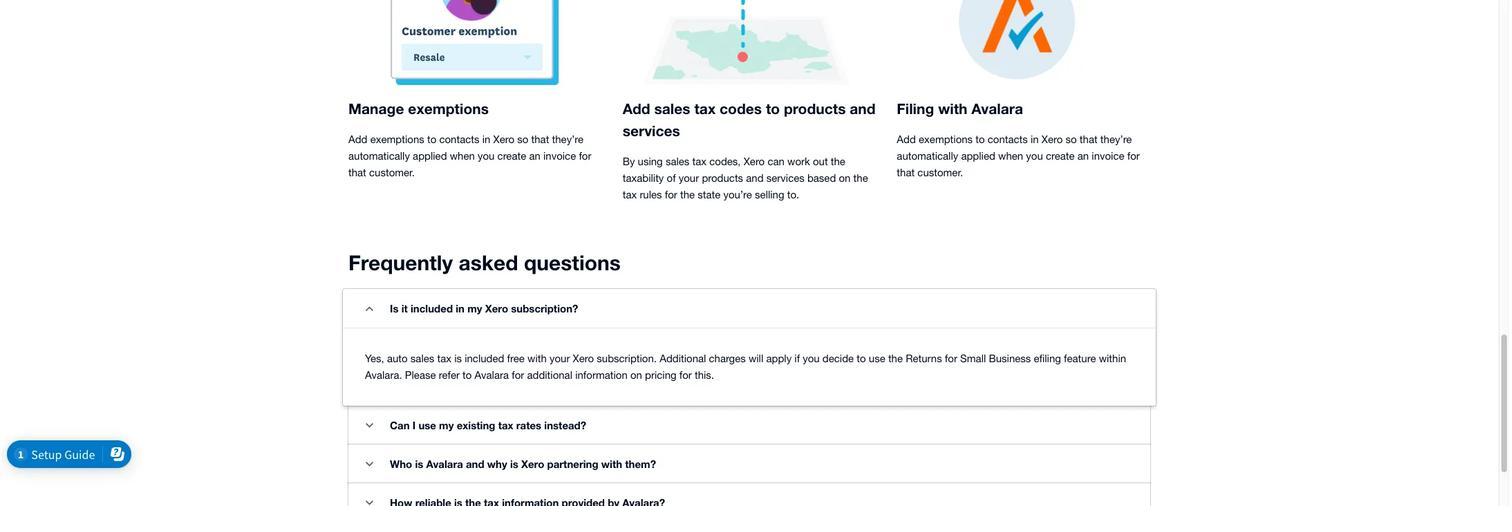 Task type: vqa. For each thing, say whether or not it's contained in the screenshot.
the your inside Yes, auto sales tax is included free with your Xero subscription. Additional charges will apply if you decide to use the Returns for Small Business efiling feature within Avalara. Please refer to Avalara for additional information on pricing for this.
yes



Task type: describe. For each thing, give the bounding box(es) containing it.
instead?
[[544, 419, 586, 431]]

you're
[[724, 189, 752, 201]]

using
[[638, 156, 663, 167]]

services inside add sales tax codes to products and services
[[623, 122, 680, 140]]

included inside 'yes, auto sales tax is included free with your xero subscription. additional charges will apply if you decide to use the returns for small business efiling feature within avalara. please refer to avalara for additional information on pricing for this.'
[[465, 353, 504, 364]]

sales inside add sales tax codes to products and services
[[654, 100, 690, 118]]

i
[[413, 419, 416, 431]]

tax left rates
[[498, 419, 513, 431]]

create for filing with avalara
[[1046, 150, 1075, 162]]

when for manage exemptions
[[450, 150, 475, 162]]

feature
[[1064, 353, 1096, 364]]

is
[[390, 302, 399, 315]]

products inside by using sales tax codes, xero can work out the taxability of your products and services based on the tax rules for the state you're selling to.
[[702, 172, 743, 184]]

toggle button for is
[[355, 295, 383, 322]]

1 toggle image from the top
[[365, 423, 373, 428]]

4 toggle button from the top
[[355, 489, 383, 506]]

the right based
[[854, 172, 868, 184]]

2 toggle image from the top
[[365, 500, 373, 505]]

with inside 'yes, auto sales tax is included free with your xero subscription. additional charges will apply if you decide to use the returns for small business efiling feature within avalara. please refer to avalara for additional information on pricing for this.'
[[528, 353, 547, 364]]

0 horizontal spatial in
[[456, 302, 465, 315]]

when for filing with avalara
[[998, 150, 1023, 162]]

0 horizontal spatial is
[[415, 458, 423, 470]]

0 vertical spatial with
[[938, 100, 968, 118]]

this.
[[695, 369, 714, 381]]

create for manage exemptions
[[498, 150, 526, 162]]

to inside add sales tax codes to products and services
[[766, 100, 780, 118]]

business
[[989, 353, 1031, 364]]

selling
[[755, 189, 784, 201]]

can
[[768, 156, 785, 167]]

you for manage exemptions
[[478, 150, 495, 162]]

pricing
[[645, 369, 677, 381]]

customer. for manage
[[369, 167, 415, 178]]

by
[[623, 156, 635, 167]]

questions
[[524, 250, 621, 275]]

to right the decide
[[857, 353, 866, 364]]

use inside 'yes, auto sales tax is included free with your xero subscription. additional charges will apply if you decide to use the returns for small business efiling feature within avalara. please refer to avalara for additional information on pricing for this.'
[[869, 353, 886, 364]]

please
[[405, 369, 436, 381]]

manage exemptions
[[348, 100, 489, 118]]

0 horizontal spatial use
[[419, 419, 436, 431]]

in for manage exemptions
[[482, 133, 490, 145]]

add for filing with avalara
[[897, 133, 916, 145]]

partnering
[[547, 458, 599, 470]]

xero inside 'yes, auto sales tax is included free with your xero subscription. additional charges will apply if you decide to use the returns for small business efiling feature within avalara. please refer to avalara for additional information on pricing for this.'
[[573, 353, 594, 364]]

the inside 'yes, auto sales tax is included free with your xero subscription. additional charges will apply if you decide to use the returns for small business efiling feature within avalara. please refer to avalara for additional information on pricing for this.'
[[888, 353, 903, 364]]

toggle button for who
[[355, 450, 383, 478]]

is it included in my xero subscription?
[[390, 302, 578, 315]]

1 horizontal spatial with
[[601, 458, 622, 470]]

it
[[401, 302, 408, 315]]

free
[[507, 353, 525, 364]]

tax left rules
[[623, 189, 637, 201]]

contacts for manage exemptions
[[439, 133, 479, 145]]

an for filing with avalara
[[1078, 150, 1089, 162]]

work
[[788, 156, 810, 167]]

add inside add sales tax codes to products and services
[[623, 100, 650, 118]]

tax inside 'yes, auto sales tax is included free with your xero subscription. additional charges will apply if you decide to use the returns for small business efiling feature within avalara. please refer to avalara for additional information on pricing for this.'
[[437, 353, 452, 364]]

invoice for filing with avalara
[[1092, 150, 1125, 162]]

add exemptions to contacts in xero so that they're automatically applied when you create an invoice for that customer. for filing with avalara
[[897, 133, 1140, 178]]

services inside by using sales tax codes, xero can work out the taxability of your products and services based on the tax rules for the state you're selling to.
[[767, 172, 805, 184]]

codes
[[720, 100, 762, 118]]

exemptions for manage exemptions
[[370, 133, 424, 145]]

products inside add sales tax codes to products and services
[[784, 100, 846, 118]]

the right out
[[831, 156, 846, 167]]

decide
[[823, 353, 854, 364]]

rules
[[640, 189, 662, 201]]

toggle image for is it included in my xero subscription?
[[365, 306, 373, 311]]

manage
[[348, 100, 404, 118]]

can i use my existing tax rates instead?
[[390, 419, 586, 431]]

out
[[813, 156, 828, 167]]

and inside add sales tax codes to products and services
[[850, 100, 876, 118]]

applied for exemptions
[[413, 150, 447, 162]]

avalara.
[[365, 369, 402, 381]]

frequently
[[348, 250, 453, 275]]

filing with avalara
[[897, 100, 1023, 118]]

the left state
[[680, 189, 695, 201]]

is inside 'yes, auto sales tax is included free with your xero subscription. additional charges will apply if you decide to use the returns for small business efiling feature within avalara. please refer to avalara for additional information on pricing for this.'
[[454, 353, 462, 364]]

automatically for filing
[[897, 150, 958, 162]]

to.
[[787, 189, 799, 201]]



Task type: locate. For each thing, give the bounding box(es) containing it.
1 horizontal spatial included
[[465, 353, 504, 364]]

apply
[[766, 353, 792, 364]]

to down manage exemptions
[[427, 133, 436, 145]]

to right refer
[[463, 369, 472, 381]]

an for manage exemptions
[[529, 150, 541, 162]]

sales inside by using sales tax codes, xero can work out the taxability of your products and services based on the tax rules for the state you're selling to.
[[666, 156, 690, 167]]

2 an from the left
[[1078, 150, 1089, 162]]

add sales tax codes to products and services
[[623, 100, 876, 140]]

sales
[[654, 100, 690, 118], [666, 156, 690, 167], [411, 353, 434, 364]]

xero
[[493, 133, 514, 145], [1042, 133, 1063, 145], [744, 156, 765, 167], [485, 302, 508, 315], [573, 353, 594, 364], [521, 458, 544, 470]]

1 contacts from the left
[[439, 133, 479, 145]]

1 horizontal spatial applied
[[961, 150, 996, 162]]

sales up 'please'
[[411, 353, 434, 364]]

avalara for is
[[426, 458, 463, 470]]

1 horizontal spatial is
[[454, 353, 462, 364]]

add
[[623, 100, 650, 118], [348, 133, 367, 145], [897, 133, 916, 145]]

0 horizontal spatial invoice
[[543, 150, 576, 162]]

1 horizontal spatial add
[[623, 100, 650, 118]]

will
[[749, 353, 764, 364]]

customer.
[[369, 167, 415, 178], [918, 167, 963, 178]]

use right i
[[419, 419, 436, 431]]

1 they're from the left
[[552, 133, 584, 145]]

0 vertical spatial avalara
[[972, 100, 1023, 118]]

1 invoice from the left
[[543, 150, 576, 162]]

state
[[698, 189, 721, 201]]

toggle image
[[365, 423, 373, 428], [365, 500, 373, 505]]

1 vertical spatial included
[[465, 353, 504, 364]]

2 toggle button from the top
[[355, 411, 383, 439]]

yes, auto sales tax is included free with your xero subscription. additional charges will apply if you decide to use the returns for small business efiling feature within avalara. please refer to avalara for additional information on pricing for this.
[[365, 353, 1126, 381]]

0 horizontal spatial my
[[439, 419, 454, 431]]

frequently asked questions
[[348, 250, 621, 275]]

0 horizontal spatial on
[[631, 369, 642, 381]]

1 applied from the left
[[413, 150, 447, 162]]

1 horizontal spatial use
[[869, 353, 886, 364]]

1 when from the left
[[450, 150, 475, 162]]

automatically down filing
[[897, 150, 958, 162]]

1 horizontal spatial in
[[482, 133, 490, 145]]

on down subscription.
[[631, 369, 642, 381]]

1 horizontal spatial so
[[1066, 133, 1077, 145]]

to right codes
[[766, 100, 780, 118]]

2 vertical spatial with
[[601, 458, 622, 470]]

1 horizontal spatial automatically
[[897, 150, 958, 162]]

services
[[623, 122, 680, 140], [767, 172, 805, 184]]

your inside 'yes, auto sales tax is included free with your xero subscription. additional charges will apply if you decide to use the returns for small business efiling feature within avalara. please refer to avalara for additional information on pricing for this.'
[[550, 353, 570, 364]]

they're for manage exemptions
[[552, 133, 584, 145]]

the
[[831, 156, 846, 167], [854, 172, 868, 184], [680, 189, 695, 201], [888, 353, 903, 364]]

1 horizontal spatial and
[[746, 172, 764, 184]]

included left the free
[[465, 353, 504, 364]]

2 vertical spatial sales
[[411, 353, 434, 364]]

you for filing with avalara
[[1026, 150, 1043, 162]]

use
[[869, 353, 886, 364], [419, 419, 436, 431]]

customer. down the manage
[[369, 167, 415, 178]]

sales up using
[[654, 100, 690, 118]]

they're for filing with avalara
[[1101, 133, 1132, 145]]

my left existing
[[439, 419, 454, 431]]

with left them?
[[601, 458, 622, 470]]

and left filing
[[850, 100, 876, 118]]

1 vertical spatial avalara
[[475, 369, 509, 381]]

tax inside add sales tax codes to products and services
[[694, 100, 716, 118]]

add up by
[[623, 100, 650, 118]]

1 horizontal spatial contacts
[[988, 133, 1028, 145]]

0 vertical spatial your
[[679, 172, 699, 184]]

included right it
[[411, 302, 453, 315]]

1 horizontal spatial avalara
[[475, 369, 509, 381]]

1 toggle image from the top
[[365, 306, 373, 311]]

so
[[517, 133, 528, 145], [1066, 133, 1077, 145]]

automatically down the manage
[[348, 150, 410, 162]]

1 horizontal spatial my
[[467, 302, 482, 315]]

1 horizontal spatial add exemptions to contacts in xero so that they're automatically applied when you create an invoice for that customer.
[[897, 133, 1140, 178]]

applied down filing with avalara
[[961, 150, 996, 162]]

1 add exemptions to contacts in xero so that they're automatically applied when you create an invoice for that customer. from the left
[[348, 133, 591, 178]]

tax
[[694, 100, 716, 118], [692, 156, 707, 167], [623, 189, 637, 201], [437, 353, 452, 364], [498, 419, 513, 431]]

0 horizontal spatial your
[[550, 353, 570, 364]]

toggle image left who
[[365, 462, 373, 466]]

0 vertical spatial products
[[784, 100, 846, 118]]

invoice for manage exemptions
[[543, 150, 576, 162]]

the left returns
[[888, 353, 903, 364]]

1 vertical spatial with
[[528, 353, 547, 364]]

0 vertical spatial sales
[[654, 100, 690, 118]]

0 horizontal spatial products
[[702, 172, 743, 184]]

asked
[[459, 250, 518, 275]]

is up refer
[[454, 353, 462, 364]]

on inside by using sales tax codes, xero can work out the taxability of your products and services based on the tax rules for the state you're selling to.
[[839, 172, 851, 184]]

you inside 'yes, auto sales tax is included free with your xero subscription. additional charges will apply if you decide to use the returns for small business efiling feature within avalara. please refer to avalara for additional information on pricing for this.'
[[803, 353, 820, 364]]

1 create from the left
[[498, 150, 526, 162]]

0 horizontal spatial customer.
[[369, 167, 415, 178]]

returns
[[906, 353, 942, 364]]

your
[[679, 172, 699, 184], [550, 353, 570, 364]]

applied down manage exemptions
[[413, 150, 447, 162]]

2 customer. from the left
[[918, 167, 963, 178]]

so for filing with avalara
[[1066, 133, 1077, 145]]

2 vertical spatial and
[[466, 458, 484, 470]]

create
[[498, 150, 526, 162], [1046, 150, 1075, 162]]

based
[[808, 172, 836, 184]]

1 automatically from the left
[[348, 150, 410, 162]]

auto
[[387, 353, 408, 364]]

0 horizontal spatial an
[[529, 150, 541, 162]]

my down the frequently asked questions
[[467, 302, 482, 315]]

0 horizontal spatial and
[[466, 458, 484, 470]]

toggle button for can
[[355, 411, 383, 439]]

0 horizontal spatial avalara
[[426, 458, 463, 470]]

additional
[[660, 353, 706, 364]]

xero inside by using sales tax codes, xero can work out the taxability of your products and services based on the tax rules for the state you're selling to.
[[744, 156, 765, 167]]

is right "why"
[[510, 458, 518, 470]]

and left "why"
[[466, 458, 484, 470]]

existing
[[457, 419, 495, 431]]

products up out
[[784, 100, 846, 118]]

invoice
[[543, 150, 576, 162], [1092, 150, 1125, 162]]

an
[[529, 150, 541, 162], [1078, 150, 1089, 162]]

0 vertical spatial on
[[839, 172, 851, 184]]

toggle image left is
[[365, 306, 373, 311]]

0 horizontal spatial applied
[[413, 150, 447, 162]]

and
[[850, 100, 876, 118], [746, 172, 764, 184], [466, 458, 484, 470]]

0 horizontal spatial you
[[478, 150, 495, 162]]

they're
[[552, 133, 584, 145], [1101, 133, 1132, 145]]

on
[[839, 172, 851, 184], [631, 369, 642, 381]]

2 toggle image from the top
[[365, 462, 373, 466]]

add exemptions to contacts in xero so that they're automatically applied when you create an invoice for that customer.
[[348, 133, 591, 178], [897, 133, 1140, 178]]

when
[[450, 150, 475, 162], [998, 150, 1023, 162]]

1 horizontal spatial invoice
[[1092, 150, 1125, 162]]

add for manage exemptions
[[348, 133, 367, 145]]

tax left codes,
[[692, 156, 707, 167]]

1 horizontal spatial they're
[[1101, 133, 1132, 145]]

1 horizontal spatial your
[[679, 172, 699, 184]]

avalara
[[972, 100, 1023, 118], [475, 369, 509, 381], [426, 458, 463, 470]]

for inside by using sales tax codes, xero can work out the taxability of your products and services based on the tax rules for the state you're selling to.
[[665, 189, 677, 201]]

sales for of
[[666, 156, 690, 167]]

use right the decide
[[869, 353, 886, 364]]

2 horizontal spatial is
[[510, 458, 518, 470]]

1 vertical spatial sales
[[666, 156, 690, 167]]

0 horizontal spatial create
[[498, 150, 526, 162]]

small
[[960, 353, 986, 364]]

toggle image
[[365, 306, 373, 311], [365, 462, 373, 466]]

that
[[531, 133, 549, 145], [1080, 133, 1098, 145], [348, 167, 366, 178], [897, 167, 915, 178]]

contacts
[[439, 133, 479, 145], [988, 133, 1028, 145]]

1 vertical spatial on
[[631, 369, 642, 381]]

0 vertical spatial included
[[411, 302, 453, 315]]

contacts for filing with avalara
[[988, 133, 1028, 145]]

0 horizontal spatial included
[[411, 302, 453, 315]]

1 vertical spatial products
[[702, 172, 743, 184]]

2 automatically from the left
[[897, 150, 958, 162]]

0 horizontal spatial when
[[450, 150, 475, 162]]

0 vertical spatial toggle image
[[365, 423, 373, 428]]

customer. for filing
[[918, 167, 963, 178]]

information
[[575, 369, 628, 381]]

within
[[1099, 353, 1126, 364]]

1 horizontal spatial an
[[1078, 150, 1089, 162]]

exemptions for filing with avalara
[[919, 133, 973, 145]]

can
[[390, 419, 410, 431]]

2 horizontal spatial and
[[850, 100, 876, 118]]

who is avalara and why is xero partnering with them?
[[390, 458, 656, 470]]

add exemptions to contacts in xero so that they're automatically applied when you create an invoice for that customer. for manage exemptions
[[348, 133, 591, 178]]

subscription?
[[511, 302, 578, 315]]

0 horizontal spatial add exemptions to contacts in xero so that they're automatically applied when you create an invoice for that customer.
[[348, 133, 591, 178]]

0 horizontal spatial contacts
[[439, 133, 479, 145]]

contacts down filing with avalara
[[988, 133, 1028, 145]]

your right of
[[679, 172, 699, 184]]

automatically for manage
[[348, 150, 410, 162]]

in
[[482, 133, 490, 145], [1031, 133, 1039, 145], [456, 302, 465, 315]]

my
[[467, 302, 482, 315], [439, 419, 454, 431]]

3 toggle button from the top
[[355, 450, 383, 478]]

services up to.
[[767, 172, 805, 184]]

1 vertical spatial your
[[550, 353, 570, 364]]

0 vertical spatial use
[[869, 353, 886, 364]]

who
[[390, 458, 412, 470]]

1 an from the left
[[529, 150, 541, 162]]

2 contacts from the left
[[988, 133, 1028, 145]]

subscription.
[[597, 353, 657, 364]]

1 toggle button from the top
[[355, 295, 383, 322]]

0 horizontal spatial they're
[[552, 133, 584, 145]]

2 horizontal spatial add
[[897, 133, 916, 145]]

toggle image for who is avalara and why is xero partnering with them?
[[365, 462, 373, 466]]

2 horizontal spatial with
[[938, 100, 968, 118]]

0 horizontal spatial so
[[517, 133, 528, 145]]

2 horizontal spatial you
[[1026, 150, 1043, 162]]

exemptions
[[408, 100, 489, 118], [370, 133, 424, 145], [919, 133, 973, 145]]

tax up refer
[[437, 353, 452, 364]]

codes,
[[710, 156, 741, 167]]

0 vertical spatial toggle image
[[365, 306, 373, 311]]

avalara inside 'yes, auto sales tax is included free with your xero subscription. additional charges will apply if you decide to use the returns for small business efiling feature within avalara. please refer to avalara for additional information on pricing for this.'
[[475, 369, 509, 381]]

2 add exemptions to contacts in xero so that they're automatically applied when you create an invoice for that customer. from the left
[[897, 133, 1140, 178]]

your inside by using sales tax codes, xero can work out the taxability of your products and services based on the tax rules for the state you're selling to.
[[679, 172, 699, 184]]

1 horizontal spatial you
[[803, 353, 820, 364]]

services up using
[[623, 122, 680, 140]]

is right who
[[415, 458, 423, 470]]

customer. down filing with avalara
[[918, 167, 963, 178]]

charges
[[709, 353, 746, 364]]

yes,
[[365, 353, 384, 364]]

is
[[454, 353, 462, 364], [415, 458, 423, 470], [510, 458, 518, 470]]

2 they're from the left
[[1101, 133, 1132, 145]]

efiling
[[1034, 353, 1061, 364]]

avalara for with
[[972, 100, 1023, 118]]

1 vertical spatial my
[[439, 419, 454, 431]]

on right based
[[839, 172, 851, 184]]

1 horizontal spatial when
[[998, 150, 1023, 162]]

add down filing
[[897, 133, 916, 145]]

so for manage exemptions
[[517, 133, 528, 145]]

2 horizontal spatial avalara
[[972, 100, 1023, 118]]

1 horizontal spatial customer.
[[918, 167, 963, 178]]

toggle button
[[355, 295, 383, 322], [355, 411, 383, 439], [355, 450, 383, 478], [355, 489, 383, 506]]

2 vertical spatial avalara
[[426, 458, 463, 470]]

if
[[795, 353, 800, 364]]

additional
[[527, 369, 572, 381]]

to
[[766, 100, 780, 118], [427, 133, 436, 145], [976, 133, 985, 145], [857, 353, 866, 364], [463, 369, 472, 381]]

1 vertical spatial use
[[419, 419, 436, 431]]

applied
[[413, 150, 447, 162], [961, 150, 996, 162]]

your up additional
[[550, 353, 570, 364]]

and inside by using sales tax codes, xero can work out the taxability of your products and services based on the tax rules for the state you're selling to.
[[746, 172, 764, 184]]

refer
[[439, 369, 460, 381]]

contacts down manage exemptions
[[439, 133, 479, 145]]

to down filing with avalara
[[976, 133, 985, 145]]

0 horizontal spatial add
[[348, 133, 367, 145]]

1 horizontal spatial create
[[1046, 150, 1075, 162]]

and up selling
[[746, 172, 764, 184]]

2 when from the left
[[998, 150, 1023, 162]]

0 vertical spatial my
[[467, 302, 482, 315]]

rates
[[516, 419, 541, 431]]

1 vertical spatial toggle image
[[365, 500, 373, 505]]

0 vertical spatial services
[[623, 122, 680, 140]]

0 horizontal spatial services
[[623, 122, 680, 140]]

1 customer. from the left
[[369, 167, 415, 178]]

1 vertical spatial services
[[767, 172, 805, 184]]

in for filing with avalara
[[1031, 133, 1039, 145]]

2 horizontal spatial in
[[1031, 133, 1039, 145]]

sales up of
[[666, 156, 690, 167]]

products down codes,
[[702, 172, 743, 184]]

1 horizontal spatial products
[[784, 100, 846, 118]]

1 horizontal spatial on
[[839, 172, 851, 184]]

0 horizontal spatial automatically
[[348, 150, 410, 162]]

included
[[411, 302, 453, 315], [465, 353, 504, 364]]

2 so from the left
[[1066, 133, 1077, 145]]

taxability
[[623, 172, 664, 184]]

with up additional
[[528, 353, 547, 364]]

tax left codes
[[694, 100, 716, 118]]

2 create from the left
[[1046, 150, 1075, 162]]

1 vertical spatial toggle image
[[365, 462, 373, 466]]

add down the manage
[[348, 133, 367, 145]]

sales inside 'yes, auto sales tax is included free with your xero subscription. additional charges will apply if you decide to use the returns for small business efiling feature within avalara. please refer to avalara for additional information on pricing for this.'
[[411, 353, 434, 364]]

products
[[784, 100, 846, 118], [702, 172, 743, 184]]

you
[[478, 150, 495, 162], [1026, 150, 1043, 162], [803, 353, 820, 364]]

with right filing
[[938, 100, 968, 118]]

for
[[579, 150, 591, 162], [1127, 150, 1140, 162], [665, 189, 677, 201], [945, 353, 958, 364], [512, 369, 524, 381], [679, 369, 692, 381]]

on inside 'yes, auto sales tax is included free with your xero subscription. additional charges will apply if you decide to use the returns for small business efiling feature within avalara. please refer to avalara for additional information on pricing for this.'
[[631, 369, 642, 381]]

by using sales tax codes, xero can work out the taxability of your products and services based on the tax rules for the state you're selling to.
[[623, 156, 868, 201]]

2 invoice from the left
[[1092, 150, 1125, 162]]

1 so from the left
[[517, 133, 528, 145]]

sales for additional
[[411, 353, 434, 364]]

filing
[[897, 100, 934, 118]]

0 horizontal spatial with
[[528, 353, 547, 364]]

automatically
[[348, 150, 410, 162], [897, 150, 958, 162]]

0 vertical spatial and
[[850, 100, 876, 118]]

applied for with
[[961, 150, 996, 162]]

1 horizontal spatial services
[[767, 172, 805, 184]]

of
[[667, 172, 676, 184]]

with
[[938, 100, 968, 118], [528, 353, 547, 364], [601, 458, 622, 470]]

1 vertical spatial and
[[746, 172, 764, 184]]

2 applied from the left
[[961, 150, 996, 162]]

why
[[487, 458, 507, 470]]

them?
[[625, 458, 656, 470]]



